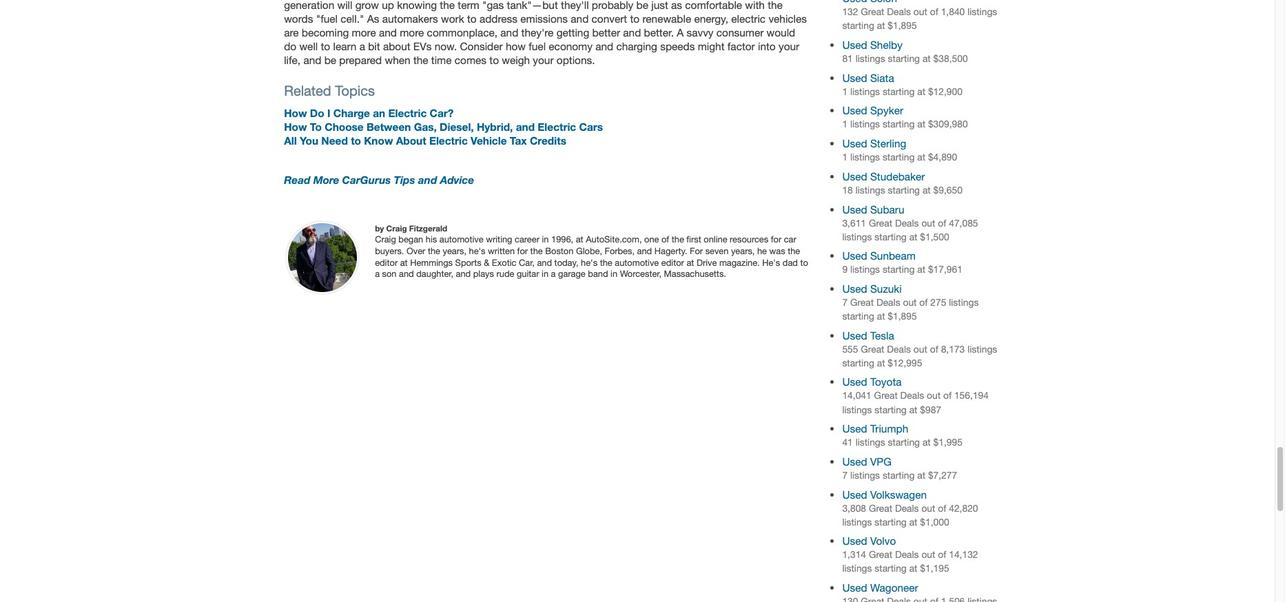 Task type: describe. For each thing, give the bounding box(es) containing it.
at inside used studebaker 18 listings starting at $9,650
[[923, 185, 931, 196]]

garage
[[558, 269, 586, 279]]

listings inside used studebaker 18 listings starting at $9,650
[[856, 185, 885, 196]]

at inside 14,041 great deals out of 156,194 listings starting at
[[909, 404, 917, 415]]

seven
[[705, 246, 729, 256]]

at inside 132 great deals out of 1,840 listings starting at
[[877, 20, 885, 31]]

used shelby link
[[842, 39, 903, 51]]

$38,500
[[933, 53, 968, 64]]

at inside 3,808 great deals out of 42,820 listings starting at
[[909, 517, 917, 528]]

listings inside 555 great deals out of 8,173 listings starting at
[[968, 344, 997, 355]]

$1,000
[[920, 517, 949, 528]]

0 horizontal spatial he's
[[469, 246, 485, 256]]

wagoneer
[[870, 582, 918, 594]]

used sterling link
[[842, 137, 906, 150]]

car
[[784, 235, 796, 245]]

read
[[284, 173, 310, 186]]

toyota
[[870, 376, 902, 388]]

&
[[484, 257, 489, 268]]

in right guitar at the top of the page
[[542, 269, 549, 279]]

cargurus
[[342, 173, 391, 186]]

out for suzuki
[[903, 297, 917, 308]]

listings inside 14,041 great deals out of 156,194 listings starting at
[[842, 404, 872, 415]]

275
[[930, 297, 946, 308]]

at inside 3,611 great deals out of 47,085 listings starting at
[[909, 231, 917, 242]]

starting inside used triumph 41 listings starting at $1,995
[[888, 437, 920, 448]]

and right car,
[[537, 257, 552, 268]]

at inside used vpg 7 listings starting at $7,277
[[917, 470, 925, 481]]

the down the career
[[530, 246, 543, 256]]

great for volkswagen
[[869, 503, 892, 514]]

1 years, from the left
[[443, 246, 466, 256]]

listings inside 3,808 great deals out of 42,820 listings starting at
[[842, 517, 872, 528]]

$1,195
[[920, 563, 949, 574]]

at inside used shelby 81 listings starting at $38,500
[[923, 53, 931, 64]]

of inside by craig fitzgerald craig began his automotive writing career in 1996, at autosite.com, one of the first online resources for car buyers. over the years, he's written for the boston globe, forbes, and hagerty. for seven years, he was the editor at hemmings sports & exotic car, and today, he's the automotive editor at drive magazine. he's dad to a son and daughter, and plays rude guitar in a garage band in worcester, massachusetts.
[[661, 235, 669, 245]]

hybrid,
[[477, 121, 513, 133]]

band
[[588, 269, 608, 279]]

starting inside used spyker 1 listings starting at $309,980
[[883, 119, 915, 130]]

all you need to know about electric vehicle tax credits link
[[284, 135, 566, 147]]

14,041
[[842, 390, 871, 401]]

know
[[364, 135, 393, 147]]

used volvo
[[842, 535, 896, 547]]

of inside 132 great deals out of 1,840 listings starting at
[[930, 6, 938, 17]]

used wagoneer link
[[842, 582, 918, 594]]

globe,
[[576, 246, 602, 256]]

starting inside used studebaker 18 listings starting at $9,650
[[888, 185, 920, 196]]

used studebaker link
[[842, 170, 925, 182]]

starting inside 1,314 great deals out of 14,132 listings starting at
[[875, 563, 907, 574]]

8,173
[[941, 344, 965, 355]]

listings inside used vpg 7 listings starting at $7,277
[[850, 470, 880, 481]]

$12,995
[[888, 357, 922, 368]]

car,
[[519, 257, 535, 268]]

career
[[515, 235, 539, 245]]

magazine.
[[719, 257, 760, 268]]

to inside by craig fitzgerald craig began his automotive writing career in 1996, at autosite.com, one of the first online resources for car buyers. over the years, he's written for the boston globe, forbes, and hagerty. for seven years, he was the editor at hemmings sports & exotic car, and today, he's the automotive editor at drive magazine. he's dad to a son and daughter, and plays rude guitar in a garage band in worcester, massachusetts.
[[800, 257, 808, 268]]

used shelby 81 listings starting at $38,500
[[842, 39, 968, 64]]

used studebaker 18 listings starting at $9,650
[[842, 170, 963, 196]]

listings inside 1,314 great deals out of 14,132 listings starting at
[[842, 563, 872, 574]]

used tesla
[[842, 329, 894, 342]]

used for used suzuki
[[842, 283, 867, 295]]

1,314 great deals out of 14,132 listings starting at
[[842, 549, 978, 574]]

listings inside used spyker 1 listings starting at $309,980
[[850, 119, 880, 130]]

used for used vpg 7 listings starting at $7,277
[[842, 455, 867, 468]]

you
[[300, 135, 318, 147]]

used volvo link
[[842, 535, 896, 547]]

2 years, from the left
[[731, 246, 755, 256]]

vehicle
[[471, 135, 507, 147]]

used siata link
[[842, 71, 894, 84]]

shelby
[[870, 39, 903, 51]]

1 horizontal spatial automotive
[[615, 257, 659, 268]]

listings inside 7 great deals out of 275 listings starting at
[[949, 297, 979, 308]]

diesel,
[[440, 121, 474, 133]]

great for subaru
[[869, 217, 892, 228]]

today,
[[554, 257, 578, 268]]

used triumph link
[[842, 423, 908, 435]]

at inside used sterling 1 listings starting at $4,890
[[917, 152, 925, 163]]

great for suzuki
[[850, 297, 874, 308]]

used for used spyker 1 listings starting at $309,980
[[842, 104, 867, 117]]

deals for used tesla
[[887, 344, 911, 355]]

great for volvo
[[869, 549, 892, 560]]

charge
[[333, 107, 370, 119]]

son
[[382, 269, 397, 279]]

used for used wagoneer
[[842, 582, 867, 594]]

used for used siata 1 listings starting at $12,900
[[842, 71, 867, 84]]

used for used volvo
[[842, 535, 867, 547]]

studebaker
[[870, 170, 925, 182]]

deals inside 132 great deals out of 1,840 listings starting at
[[887, 6, 911, 17]]

the up band
[[600, 257, 612, 268]]

starting inside the used sunbeam 9 listings starting at $17,961
[[883, 264, 915, 275]]

1 for used siata
[[842, 86, 848, 97]]

read more cargurus tips and advice
[[284, 173, 474, 186]]

at up massachusetts.
[[687, 257, 694, 268]]

used toyota
[[842, 376, 902, 388]]

of for used volvo
[[938, 549, 946, 560]]

47,085
[[949, 217, 978, 228]]

1 vertical spatial for
[[517, 246, 528, 256]]

used siata 1 listings starting at $12,900
[[842, 71, 963, 97]]

used sterling 1 listings starting at $4,890
[[842, 137, 957, 163]]

advice
[[440, 173, 474, 186]]

read more cargurus tips and advice link
[[284, 173, 474, 186]]

listings inside the used sunbeam 9 listings starting at $17,961
[[850, 264, 880, 275]]

used spyker 1 listings starting at $309,980
[[842, 104, 968, 130]]

exotic
[[492, 257, 516, 268]]

used vpg 7 listings starting at $7,277
[[842, 455, 957, 481]]

all
[[284, 135, 297, 147]]

buyers.
[[375, 246, 404, 256]]

$17,961
[[928, 264, 963, 275]]

boston
[[545, 246, 574, 256]]

used triumph 41 listings starting at $1,995
[[842, 423, 963, 448]]

fitzgerald
[[409, 224, 447, 233]]

3,808 great deals out of 42,820 listings starting at
[[842, 503, 978, 528]]

the up hagerty.
[[672, 235, 684, 245]]

to inside how do i charge an electric car? how to choose between gas, diesel, hybrid, and electric cars all you need to know about electric vehicle tax credits
[[351, 135, 361, 147]]

listings inside used siata 1 listings starting at $12,900
[[850, 86, 880, 97]]

1 for used sterling
[[842, 152, 848, 163]]

starting inside used vpg 7 listings starting at $7,277
[[883, 470, 915, 481]]

do
[[310, 107, 324, 119]]

starting inside 3,611 great deals out of 47,085 listings starting at
[[875, 231, 907, 242]]

and right son
[[399, 269, 414, 279]]

car?
[[430, 107, 454, 119]]

volvo
[[870, 535, 896, 547]]

132 great deals out of 1,840 listings starting at
[[842, 6, 997, 31]]

sterling
[[870, 137, 906, 150]]

starting inside used siata 1 listings starting at $12,900
[[883, 86, 915, 97]]

used for used subaru
[[842, 203, 867, 215]]

first
[[687, 235, 701, 245]]

and down sports in the top left of the page
[[456, 269, 471, 279]]

41
[[842, 437, 853, 448]]

7 inside used vpg 7 listings starting at $7,277
[[842, 470, 848, 481]]

out for tesla
[[914, 344, 927, 355]]

topics
[[335, 83, 375, 99]]

1 how from the top
[[284, 107, 307, 119]]

the up "hemmings"
[[428, 246, 440, 256]]

starting inside 555 great deals out of 8,173 listings starting at
[[842, 357, 874, 368]]

how to choose between gas, diesel, hybrid, and electric cars link
[[284, 121, 603, 133]]

used sunbeam link
[[842, 250, 916, 262]]

$9,650
[[933, 185, 963, 196]]

deals for used suzuki
[[876, 297, 900, 308]]

14,132
[[949, 549, 978, 560]]

42,820
[[949, 503, 978, 514]]

starting inside 132 great deals out of 1,840 listings starting at
[[842, 20, 874, 31]]

starting inside used sterling 1 listings starting at $4,890
[[883, 152, 915, 163]]

$1,895 for 275
[[888, 311, 917, 322]]

starting inside 7 great deals out of 275 listings starting at
[[842, 311, 874, 322]]



Task type: locate. For each thing, give the bounding box(es) containing it.
and
[[516, 121, 535, 133], [418, 173, 437, 186], [637, 246, 652, 256], [537, 257, 552, 268], [399, 269, 414, 279], [456, 269, 471, 279]]

0 vertical spatial to
[[351, 135, 361, 147]]

starting up the used tesla
[[842, 311, 874, 322]]

years, up magazine.
[[731, 246, 755, 256]]

1,840
[[941, 6, 965, 17]]

gas,
[[414, 121, 437, 133]]

years,
[[443, 246, 466, 256], [731, 246, 755, 256]]

5 used from the top
[[842, 170, 867, 182]]

starting down spyker
[[883, 119, 915, 130]]

at inside 1,314 great deals out of 14,132 listings starting at
[[909, 563, 917, 574]]

out inside 3,611 great deals out of 47,085 listings starting at
[[922, 217, 935, 228]]

at left $1,500
[[909, 231, 917, 242]]

at inside 7 great deals out of 275 listings starting at
[[877, 311, 885, 322]]

2 vertical spatial electric
[[429, 135, 468, 147]]

to right dad
[[800, 257, 808, 268]]

great down "used suzuki" link
[[850, 297, 874, 308]]

he's down globe,
[[581, 257, 597, 268]]

of up hagerty.
[[661, 235, 669, 245]]

1 horizontal spatial he's
[[581, 257, 597, 268]]

listings down 'used vpg' link
[[850, 470, 880, 481]]

1 vertical spatial automotive
[[615, 257, 659, 268]]

how do i charge an electric car? how to choose between gas, diesel, hybrid, and electric cars all you need to know about electric vehicle tax credits
[[284, 107, 603, 147]]

out for subaru
[[922, 217, 935, 228]]

2 $1,895 from the top
[[888, 311, 917, 322]]

at up globe,
[[576, 235, 583, 245]]

great down toyota at right
[[874, 390, 898, 401]]

he's
[[469, 246, 485, 256], [581, 257, 597, 268]]

$1,895 up tesla
[[888, 311, 917, 322]]

used for used studebaker 18 listings starting at $9,650
[[842, 170, 867, 182]]

by
[[375, 224, 384, 233]]

2 used from the top
[[842, 71, 867, 84]]

1 horizontal spatial for
[[771, 235, 782, 245]]

deals up $12,995
[[887, 344, 911, 355]]

1 horizontal spatial a
[[551, 269, 556, 279]]

of for used tesla
[[930, 344, 938, 355]]

used for used tesla
[[842, 329, 867, 342]]

great inside 1,314 great deals out of 14,132 listings starting at
[[869, 549, 892, 560]]

starting up volvo
[[875, 517, 907, 528]]

for
[[690, 246, 703, 256]]

and up tax
[[516, 121, 535, 133]]

18
[[842, 185, 853, 196]]

great right 132
[[861, 6, 884, 17]]

out inside 555 great deals out of 8,173 listings starting at
[[914, 344, 927, 355]]

massachusetts.
[[664, 269, 726, 279]]

editor down hagerty.
[[661, 257, 684, 268]]

1 for used spyker
[[842, 119, 848, 130]]

3 1 from the top
[[842, 152, 848, 163]]

0 vertical spatial 7
[[842, 297, 848, 308]]

how do i charge an electric car? link
[[284, 107, 454, 119]]

$309,980
[[928, 119, 968, 130]]

great inside 3,611 great deals out of 47,085 listings starting at
[[869, 217, 892, 228]]

1 inside used siata 1 listings starting at $12,900
[[842, 86, 848, 97]]

0 vertical spatial how
[[284, 107, 307, 119]]

$12,900
[[928, 86, 963, 97]]

began
[[399, 235, 423, 245]]

listings down used sunbeam link
[[850, 264, 880, 275]]

great inside 7 great deals out of 275 listings starting at
[[850, 297, 874, 308]]

out inside 1,314 great deals out of 14,132 listings starting at
[[922, 549, 935, 560]]

555 great deals out of 8,173 listings starting at
[[842, 344, 997, 368]]

listings right 275
[[949, 297, 979, 308]]

i
[[327, 107, 330, 119]]

and right tips
[[418, 173, 437, 186]]

0 vertical spatial $1,895
[[888, 20, 917, 31]]

$1,895 up shelby
[[888, 20, 917, 31]]

used for used sterling 1 listings starting at $4,890
[[842, 137, 867, 150]]

at left $17,961
[[917, 264, 925, 275]]

0 horizontal spatial automotive
[[439, 235, 484, 245]]

of up $1,500
[[938, 217, 946, 228]]

out up $1,195
[[922, 549, 935, 560]]

listings
[[968, 6, 997, 17], [856, 53, 885, 64], [850, 86, 880, 97], [850, 119, 880, 130], [850, 152, 880, 163], [856, 185, 885, 196], [842, 231, 872, 242], [850, 264, 880, 275], [949, 297, 979, 308], [968, 344, 997, 355], [842, 404, 872, 415], [856, 437, 885, 448], [850, 470, 880, 481], [842, 517, 872, 528], [842, 563, 872, 574]]

1 down used sterling link
[[842, 152, 848, 163]]

0 horizontal spatial to
[[351, 135, 361, 147]]

deals up shelby
[[887, 6, 911, 17]]

of left 156,194
[[943, 390, 952, 401]]

siata
[[870, 71, 894, 84]]

1 editor from the left
[[375, 257, 398, 268]]

drive
[[697, 257, 717, 268]]

starting inside 14,041 great deals out of 156,194 listings starting at
[[875, 404, 907, 415]]

deals down volkswagen
[[895, 503, 919, 514]]

used inside used studebaker 18 listings starting at $9,650
[[842, 170, 867, 182]]

by craig fitzgerald craig began his automotive writing career in 1996, at autosite.com, one of the first online resources for car buyers. over the years, he's written for the boston globe, forbes, and hagerty. for seven years, he was the editor at hemmings sports & exotic car, and today, he's the automotive editor at drive magazine. he's dad to a son and daughter, and plays rude guitar in a garage band in worcester, massachusetts.
[[375, 224, 808, 279]]

$1,895
[[888, 20, 917, 31], [888, 311, 917, 322]]

at left the $38,500
[[923, 53, 931, 64]]

at up shelby
[[877, 20, 885, 31]]

2 editor from the left
[[661, 257, 684, 268]]

great down the used tesla
[[861, 344, 884, 355]]

listings down used sterling link
[[850, 152, 880, 163]]

used inside used siata 1 listings starting at $12,900
[[842, 71, 867, 84]]

1 vertical spatial he's
[[581, 257, 597, 268]]

1 vertical spatial electric
[[538, 121, 576, 133]]

14,041 great deals out of 156,194 listings starting at
[[842, 390, 989, 415]]

of inside 3,808 great deals out of 42,820 listings starting at
[[938, 503, 946, 514]]

of up $1,000
[[938, 503, 946, 514]]

at left $1,195
[[909, 563, 917, 574]]

1 a from the left
[[375, 269, 380, 279]]

at inside 555 great deals out of 8,173 listings starting at
[[877, 357, 885, 368]]

7 great deals out of 275 listings starting at
[[842, 297, 979, 322]]

in left 1996,
[[542, 235, 549, 245]]

great for toyota
[[874, 390, 898, 401]]

0 vertical spatial for
[[771, 235, 782, 245]]

0 horizontal spatial a
[[375, 269, 380, 279]]

starting up triumph
[[875, 404, 907, 415]]

out left 275
[[903, 297, 917, 308]]

of for used volkswagen
[[938, 503, 946, 514]]

7 down 'used vpg' link
[[842, 470, 848, 481]]

15 used from the top
[[842, 582, 867, 594]]

deals for used subaru
[[895, 217, 919, 228]]

between
[[367, 121, 411, 133]]

out inside 3,808 great deals out of 42,820 listings starting at
[[922, 503, 935, 514]]

and inside how do i charge an electric car? how to choose between gas, diesel, hybrid, and electric cars all you need to know about electric vehicle tax credits
[[516, 121, 535, 133]]

deals inside 14,041 great deals out of 156,194 listings starting at
[[900, 390, 924, 401]]

listings down used spyker link
[[850, 119, 880, 130]]

at up toyota at right
[[877, 357, 885, 368]]

great inside 132 great deals out of 1,840 listings starting at
[[861, 6, 884, 17]]

at up tesla
[[877, 311, 885, 322]]

writing
[[486, 235, 512, 245]]

1 horizontal spatial electric
[[429, 135, 468, 147]]

1 vertical spatial $1,895
[[888, 311, 917, 322]]

81
[[842, 53, 853, 64]]

deals down the subaru
[[895, 217, 919, 228]]

craig up buyers.
[[375, 235, 396, 245]]

deals inside 555 great deals out of 8,173 listings starting at
[[887, 344, 911, 355]]

deals down volvo
[[895, 549, 919, 560]]

10 used from the top
[[842, 376, 867, 388]]

of inside 7 great deals out of 275 listings starting at
[[919, 297, 928, 308]]

1 vertical spatial craig
[[375, 235, 396, 245]]

2 7 from the top
[[842, 470, 848, 481]]

listings inside 132 great deals out of 1,840 listings starting at
[[968, 6, 997, 17]]

tesla
[[870, 329, 894, 342]]

starting inside used shelby 81 listings starting at $38,500
[[888, 53, 920, 64]]

cars
[[579, 121, 603, 133]]

listings inside used sterling 1 listings starting at $4,890
[[850, 152, 880, 163]]

deals inside 3,611 great deals out of 47,085 listings starting at
[[895, 217, 919, 228]]

over
[[407, 246, 425, 256]]

7 inside 7 great deals out of 275 listings starting at
[[842, 297, 848, 308]]

out inside 132 great deals out of 1,840 listings starting at
[[914, 6, 927, 17]]

of left 8,173
[[930, 344, 938, 355]]

2 horizontal spatial electric
[[538, 121, 576, 133]]

7
[[842, 297, 848, 308], [842, 470, 848, 481]]

2 how from the top
[[284, 121, 307, 133]]

at down over
[[400, 257, 408, 268]]

0 vertical spatial electric
[[388, 107, 427, 119]]

3 used from the top
[[842, 104, 867, 117]]

2 a from the left
[[551, 269, 556, 279]]

used spyker link
[[842, 104, 903, 117]]

0 horizontal spatial for
[[517, 246, 528, 256]]

of left 1,840
[[930, 6, 938, 17]]

at inside used siata 1 listings starting at $12,900
[[917, 86, 925, 97]]

used
[[842, 39, 867, 51], [842, 71, 867, 84], [842, 104, 867, 117], [842, 137, 867, 150], [842, 170, 867, 182], [842, 203, 867, 215], [842, 250, 867, 262], [842, 283, 867, 295], [842, 329, 867, 342], [842, 376, 867, 388], [842, 423, 867, 435], [842, 455, 867, 468], [842, 488, 867, 501], [842, 535, 867, 547], [842, 582, 867, 594]]

to down choose
[[351, 135, 361, 147]]

1 down used siata link
[[842, 86, 848, 97]]

used inside used triumph 41 listings starting at $1,995
[[842, 423, 867, 435]]

1 7 from the top
[[842, 297, 848, 308]]

used volkswagen link
[[842, 488, 927, 501]]

listings down used shelby link
[[856, 53, 885, 64]]

used up 555
[[842, 329, 867, 342]]

used volkswagen
[[842, 488, 927, 501]]

1 horizontal spatial to
[[800, 257, 808, 268]]

listings down 14,041
[[842, 404, 872, 415]]

electric down how to choose between gas, diesel, hybrid, and electric cars link
[[429, 135, 468, 147]]

starting down sterling
[[883, 152, 915, 163]]

at left $1,995 at the right of the page
[[923, 437, 931, 448]]

one
[[644, 235, 659, 245]]

used for used triumph 41 listings starting at $1,995
[[842, 423, 867, 435]]

was
[[769, 246, 785, 256]]

6 used from the top
[[842, 203, 867, 215]]

vpg
[[870, 455, 892, 468]]

1 inside used spyker 1 listings starting at $309,980
[[842, 119, 848, 130]]

7 used from the top
[[842, 250, 867, 262]]

deals inside 1,314 great deals out of 14,132 listings starting at
[[895, 549, 919, 560]]

deals up $987
[[900, 390, 924, 401]]

used inside used sterling 1 listings starting at $4,890
[[842, 137, 867, 150]]

starting down triumph
[[888, 437, 920, 448]]

1 vertical spatial 1
[[842, 119, 848, 130]]

listings right 8,173
[[968, 344, 997, 355]]

to
[[310, 121, 322, 133]]

forbes,
[[605, 246, 635, 256]]

used for used shelby 81 listings starting at $38,500
[[842, 39, 867, 51]]

2 1 from the top
[[842, 119, 848, 130]]

out left 1,840
[[914, 6, 927, 17]]

deals inside 3,808 great deals out of 42,820 listings starting at
[[895, 503, 919, 514]]

13 used from the top
[[842, 488, 867, 501]]

starting down 132
[[842, 20, 874, 31]]

starting
[[842, 20, 874, 31], [888, 53, 920, 64], [883, 86, 915, 97], [883, 119, 915, 130], [883, 152, 915, 163], [888, 185, 920, 196], [875, 231, 907, 242], [883, 264, 915, 275], [842, 311, 874, 322], [842, 357, 874, 368], [875, 404, 907, 415], [888, 437, 920, 448], [883, 470, 915, 481], [875, 517, 907, 528], [875, 563, 907, 574]]

used suzuki link
[[842, 283, 902, 295]]

choose
[[325, 121, 364, 133]]

volkswagen
[[870, 488, 927, 501]]

used up 3,611
[[842, 203, 867, 215]]

resources
[[730, 235, 768, 245]]

at left $309,980
[[917, 119, 925, 130]]

used down 41
[[842, 455, 867, 468]]

great inside 14,041 great deals out of 156,194 listings starting at
[[874, 390, 898, 401]]

out up $1,000
[[922, 503, 935, 514]]

in
[[542, 235, 549, 245], [542, 269, 549, 279], [611, 269, 617, 279]]

11 used from the top
[[842, 423, 867, 435]]

for
[[771, 235, 782, 245], [517, 246, 528, 256]]

of for used toyota
[[943, 390, 952, 401]]

8 used from the top
[[842, 283, 867, 295]]

listings down used studebaker link
[[856, 185, 885, 196]]

1 $1,895 from the top
[[888, 20, 917, 31]]

starting up volkswagen
[[883, 470, 915, 481]]

used up 1,314
[[842, 535, 867, 547]]

hagerty.
[[654, 246, 687, 256]]

at inside used triumph 41 listings starting at $1,995
[[923, 437, 931, 448]]

9 used from the top
[[842, 329, 867, 342]]

for up "was"
[[771, 235, 782, 245]]

guitar
[[517, 269, 539, 279]]

deals for used toyota
[[900, 390, 924, 401]]

sunbeam
[[870, 250, 916, 262]]

$1,895 for 1,840
[[888, 20, 917, 31]]

1 vertical spatial how
[[284, 121, 307, 133]]

out inside 14,041 great deals out of 156,194 listings starting at
[[927, 390, 941, 401]]

listings down used siata link
[[850, 86, 880, 97]]

editor
[[375, 257, 398, 268], [661, 257, 684, 268]]

automotive up sports in the top left of the page
[[439, 235, 484, 245]]

3,611
[[842, 217, 866, 228]]

and down one
[[637, 246, 652, 256]]

starting up wagoneer
[[875, 563, 907, 574]]

listings inside used triumph 41 listings starting at $1,995
[[856, 437, 885, 448]]

used subaru
[[842, 203, 904, 215]]

great down the subaru
[[869, 217, 892, 228]]

7 down 'used suzuki'
[[842, 297, 848, 308]]

electric up credits
[[538, 121, 576, 133]]

craig right 'by'
[[386, 224, 407, 233]]

0 horizontal spatial years,
[[443, 246, 466, 256]]

0 vertical spatial automotive
[[439, 235, 484, 245]]

great for tesla
[[861, 344, 884, 355]]

1 horizontal spatial editor
[[661, 257, 684, 268]]

of inside 14,041 great deals out of 156,194 listings starting at
[[943, 390, 952, 401]]

tax
[[510, 135, 527, 147]]

used for used sunbeam 9 listings starting at $17,961
[[842, 250, 867, 262]]

online
[[704, 235, 727, 245]]

great down used volkswagen link
[[869, 503, 892, 514]]

suzuki
[[870, 283, 902, 295]]

automotive
[[439, 235, 484, 245], [615, 257, 659, 268]]

about
[[396, 135, 426, 147]]

automotive up worcester,
[[615, 257, 659, 268]]

used for used toyota
[[842, 376, 867, 388]]

1 vertical spatial to
[[800, 257, 808, 268]]

out up $987
[[927, 390, 941, 401]]

used down 81
[[842, 71, 867, 84]]

great inside 3,808 great deals out of 42,820 listings starting at
[[869, 503, 892, 514]]

out for volvo
[[922, 549, 935, 560]]

14 used from the top
[[842, 535, 867, 547]]

used down 1,314
[[842, 582, 867, 594]]

0 vertical spatial 1
[[842, 86, 848, 97]]

used toyota link
[[842, 376, 902, 388]]

0 vertical spatial craig
[[386, 224, 407, 233]]

great down volvo
[[869, 549, 892, 560]]

0 horizontal spatial electric
[[388, 107, 427, 119]]

12 used from the top
[[842, 455, 867, 468]]

used up 41
[[842, 423, 867, 435]]

starting down studebaker
[[888, 185, 920, 196]]

1 vertical spatial 7
[[842, 470, 848, 481]]

1996,
[[551, 235, 573, 245]]

dad
[[783, 257, 798, 268]]

used for used volkswagen
[[842, 488, 867, 501]]

used inside used vpg 7 listings starting at $7,277
[[842, 455, 867, 468]]

how left "do"
[[284, 107, 307, 119]]

1 down used spyker link
[[842, 119, 848, 130]]

used inside used shelby 81 listings starting at $38,500
[[842, 39, 867, 51]]

1 inside used sterling 1 listings starting at $4,890
[[842, 152, 848, 163]]

deals for used volkswagen
[[895, 503, 919, 514]]

daughter,
[[416, 269, 453, 279]]

of inside 3,611 great deals out of 47,085 listings starting at
[[938, 217, 946, 228]]

out for toyota
[[927, 390, 941, 401]]

0 horizontal spatial editor
[[375, 257, 398, 268]]

1 used from the top
[[842, 39, 867, 51]]

written
[[488, 246, 515, 256]]

how
[[284, 107, 307, 119], [284, 121, 307, 133]]

starting inside 3,808 great deals out of 42,820 listings starting at
[[875, 517, 907, 528]]

related topics
[[284, 83, 375, 99]]

his
[[426, 235, 437, 245]]

credits
[[530, 135, 566, 147]]

listings down used triumph link
[[856, 437, 885, 448]]

of inside 555 great deals out of 8,173 listings starting at
[[930, 344, 938, 355]]

of for used subaru
[[938, 217, 946, 228]]

listings inside 3,611 great deals out of 47,085 listings starting at
[[842, 231, 872, 242]]

used inside the used sunbeam 9 listings starting at $17,961
[[842, 250, 867, 262]]

listings inside used shelby 81 listings starting at $38,500
[[856, 53, 885, 64]]

used up 81
[[842, 39, 867, 51]]

the up dad
[[788, 246, 800, 256]]

in right band
[[611, 269, 617, 279]]

electric
[[388, 107, 427, 119], [538, 121, 576, 133], [429, 135, 468, 147]]

great
[[861, 6, 884, 17], [869, 217, 892, 228], [850, 297, 874, 308], [861, 344, 884, 355], [874, 390, 898, 401], [869, 503, 892, 514], [869, 549, 892, 560]]

out inside 7 great deals out of 275 listings starting at
[[903, 297, 917, 308]]

at inside used spyker 1 listings starting at $309,980
[[917, 119, 925, 130]]

3,611 great deals out of 47,085 listings starting at
[[842, 217, 978, 242]]

deals inside 7 great deals out of 275 listings starting at
[[876, 297, 900, 308]]

555
[[842, 344, 858, 355]]

great inside 555 great deals out of 8,173 listings starting at
[[861, 344, 884, 355]]

1 1 from the top
[[842, 86, 848, 97]]

4 used from the top
[[842, 137, 867, 150]]

out for volkswagen
[[922, 503, 935, 514]]

starting up sunbeam
[[875, 231, 907, 242]]

editor up son
[[375, 257, 398, 268]]

0 vertical spatial he's
[[469, 246, 485, 256]]

at inside the used sunbeam 9 listings starting at $17,961
[[917, 264, 925, 275]]

used up 18
[[842, 170, 867, 182]]

used inside used spyker 1 listings starting at $309,980
[[842, 104, 867, 117]]

2 vertical spatial 1
[[842, 152, 848, 163]]

of inside 1,314 great deals out of 14,132 listings starting at
[[938, 549, 946, 560]]

worcester,
[[620, 269, 662, 279]]

of for used suzuki
[[919, 297, 928, 308]]

listings right 1,840
[[968, 6, 997, 17]]

1 horizontal spatial years,
[[731, 246, 755, 256]]

the
[[672, 235, 684, 245], [428, 246, 440, 256], [530, 246, 543, 256], [788, 246, 800, 256], [600, 257, 612, 268]]

deals for used volvo
[[895, 549, 919, 560]]



Task type: vqa. For each thing, say whether or not it's contained in the screenshot.
second seller from right
no



